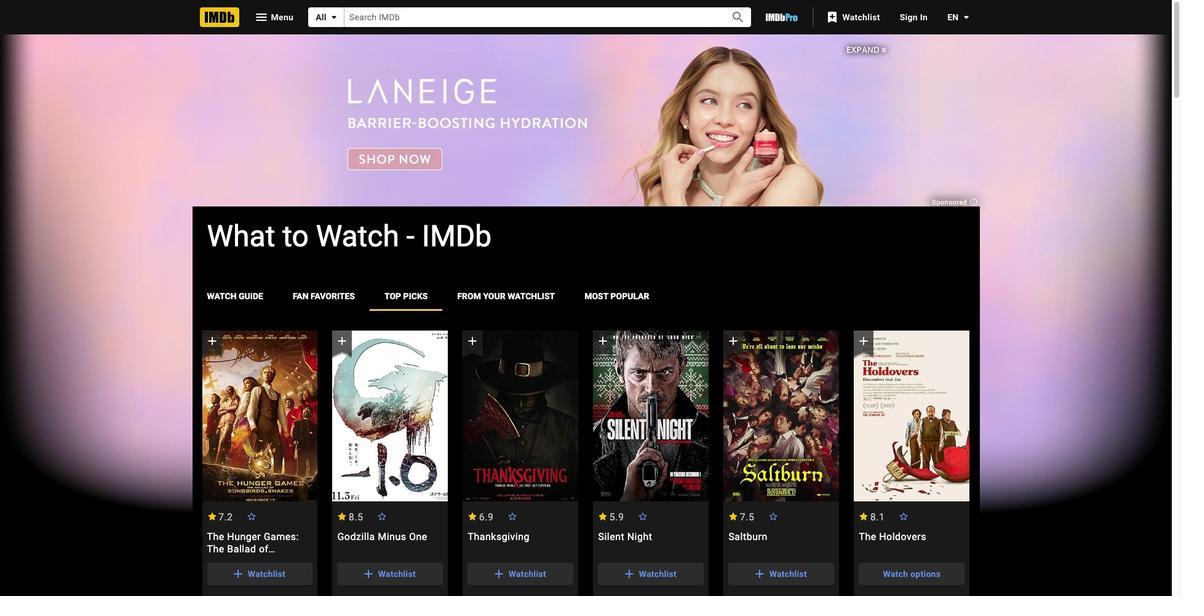 Task type: vqa. For each thing, say whether or not it's contained in the screenshot.
add icon for 8.5
yes



Task type: locate. For each thing, give the bounding box(es) containing it.
watchlist for godzilla minus one
[[378, 570, 416, 580]]

star border inline image up night
[[638, 513, 648, 521]]

watchlist button for godzilla minus one
[[338, 564, 443, 586]]

menu
[[271, 12, 294, 22]]

watchlist button down of
[[207, 564, 313, 586]]

star border inline image up thanksgiving on the left of the page
[[508, 513, 518, 521]]

3 star border inline image from the left
[[899, 513, 909, 521]]

what
[[207, 219, 275, 254]]

games:
[[264, 532, 299, 544]]

star inline image left 7.2
[[207, 513, 217, 521]]

tab list inside the "what to watch - imdb" main content
[[192, 282, 980, 311]]

sponsored
[[932, 199, 970, 207]]

1 horizontal spatial star border inline image
[[638, 513, 648, 521]]

1 star border inline image from the left
[[247, 513, 257, 521]]

tab list
[[192, 282, 980, 311]]

add image
[[335, 334, 350, 349], [726, 334, 741, 349], [231, 568, 245, 582], [361, 568, 376, 582], [492, 568, 506, 582]]

sign in
[[900, 12, 928, 22]]

imdb
[[422, 219, 492, 254]]

8.5
[[349, 512, 363, 524]]

star inline image left 8.1
[[859, 513, 869, 521]]

add image
[[205, 334, 219, 349], [466, 334, 480, 349], [596, 334, 611, 349], [857, 334, 872, 349], [622, 568, 637, 582], [752, 568, 767, 582]]

watchlist
[[843, 12, 880, 22], [248, 570, 286, 580], [378, 570, 416, 580], [509, 570, 547, 580], [639, 570, 677, 580], [770, 570, 807, 580]]

5 star inline image from the left
[[859, 513, 869, 521]]

menu image
[[254, 10, 269, 25]]

group
[[202, 331, 318, 597], [202, 331, 318, 502], [333, 331, 448, 597], [333, 331, 448, 502], [463, 331, 579, 597], [463, 331, 579, 502], [594, 331, 709, 597], [594, 331, 709, 502], [724, 331, 840, 597], [724, 331, 840, 502], [854, 331, 970, 597], [854, 331, 970, 502]]

watchlist down godzilla minus one link
[[378, 570, 416, 580]]

2 horizontal spatial star border inline image
[[899, 513, 909, 521]]

1 star inline image from the left
[[207, 513, 217, 521]]

watch
[[316, 219, 399, 254], [883, 570, 909, 580]]

star inline image for 8.5
[[338, 513, 347, 521]]

1 star border inline image from the left
[[377, 513, 387, 521]]

holdovers
[[880, 532, 927, 544]]

the hunger games: the ballad of songbirds & snakes link
[[202, 532, 318, 568]]

the down 8.1
[[859, 532, 877, 544]]

star border inline image
[[377, 513, 387, 521], [508, 513, 518, 521], [899, 513, 909, 521]]

sign in button
[[890, 6, 938, 28]]

-
[[407, 219, 415, 254]]

watchlist down silent night link
[[639, 570, 677, 580]]

star inline image left 7.5
[[729, 513, 739, 521]]

home image
[[200, 7, 239, 27]]

2 star inline image from the left
[[338, 513, 347, 521]]

the for the hunger games: the ballad of songbirds & snakes
[[207, 532, 225, 544]]

2 horizontal spatial star border inline image
[[769, 513, 779, 521]]

2 star border inline image from the left
[[508, 513, 518, 521]]

add image for 5.9
[[596, 334, 611, 349]]

star border inline image for night
[[638, 513, 648, 521]]

watchlist button down the thanksgiving link
[[468, 564, 574, 586]]

watch left options
[[883, 570, 909, 580]]

your
[[483, 292, 506, 302]]

watchlist right watchlist icon at the right top
[[843, 12, 880, 22]]

watchlist button for saltburn
[[729, 564, 835, 586]]

add image for 7.2
[[205, 334, 219, 349]]

godzilla minus one link
[[333, 532, 448, 556]]

6.9
[[479, 512, 494, 524]]

none field inside all search field
[[345, 8, 717, 27]]

what to watch - imdb
[[207, 219, 492, 254]]

watch left the -
[[316, 219, 399, 254]]

star border inline image up holdovers
[[899, 513, 909, 521]]

star border inline image for 6.9
[[508, 513, 518, 521]]

options
[[911, 570, 941, 580]]

arrow drop down image
[[327, 10, 341, 25]]

sponsored content section
[[0, 0, 1177, 597]]

hunger
[[227, 532, 261, 544]]

ballad
[[227, 544, 256, 556]]

of
[[259, 544, 269, 556]]

3 star inline image from the left
[[598, 513, 608, 521]]

watchlist
[[508, 292, 555, 302]]

popular
[[611, 292, 650, 302]]

watchlist button down godzilla minus one link
[[338, 564, 443, 586]]

None field
[[345, 8, 717, 27]]

watchlist down "saltburn" link
[[770, 570, 807, 580]]

watchlist button
[[819, 6, 890, 28], [207, 564, 313, 586], [338, 564, 443, 586], [468, 564, 574, 586], [598, 564, 704, 586], [729, 564, 835, 586]]

watchlist for silent night
[[639, 570, 677, 580]]

the down 7.2
[[207, 532, 225, 544]]

star border inline image up hunger
[[247, 513, 257, 521]]

saltburn
[[729, 532, 768, 544]]

star border inline image up godzilla minus one
[[377, 513, 387, 521]]

1 vertical spatial watch
[[883, 570, 909, 580]]

from your watchlist
[[457, 292, 555, 302]]

4 star inline image from the left
[[729, 513, 739, 521]]

fan favorites
[[293, 292, 355, 302]]

tab list containing watch guide
[[192, 282, 980, 311]]

most popular
[[585, 292, 650, 302]]

the inside the holdovers 'link'
[[859, 532, 877, 544]]

en
[[948, 12, 959, 22]]

0 horizontal spatial watch
[[316, 219, 399, 254]]

0 horizontal spatial star border inline image
[[377, 513, 387, 521]]

en button
[[938, 6, 974, 28]]

watch
[[207, 292, 237, 302]]

group containing 8.1
[[854, 331, 970, 597]]

1 horizontal spatial star border inline image
[[508, 513, 518, 521]]

add image for the hunger games: the ballad of songbirds & snakes
[[231, 568, 245, 582]]

the
[[207, 532, 225, 544], [859, 532, 877, 544], [207, 544, 225, 556]]

fan
[[293, 292, 309, 302]]

saltburn link
[[724, 532, 840, 556]]

star inline image
[[207, 513, 217, 521], [338, 513, 347, 521], [598, 513, 608, 521], [729, 513, 739, 521], [859, 513, 869, 521]]

watchlist down the thanksgiving link
[[509, 570, 547, 580]]

8.1
[[871, 512, 885, 524]]

silent
[[598, 532, 625, 544]]

watchlist button left 'sign'
[[819, 6, 890, 28]]

group containing 5.9
[[594, 331, 709, 597]]

star border inline image
[[247, 513, 257, 521], [638, 513, 648, 521], [769, 513, 779, 521]]

watchlist for thanksgiving
[[509, 570, 547, 580]]

star inline image left 8.5
[[338, 513, 347, 521]]

the up songbirds
[[207, 544, 225, 556]]

5.9
[[610, 512, 624, 524]]

to
[[283, 219, 309, 254]]

star inline image for 7.5
[[729, 513, 739, 521]]

group containing 8.5
[[333, 331, 448, 597]]

star inline image left 5.9
[[598, 513, 608, 521]]

star border inline image right 7.5
[[769, 513, 779, 521]]

silent night image
[[594, 331, 709, 502]]

watch inside 'button'
[[883, 570, 909, 580]]

add image for godzilla minus one
[[361, 568, 376, 582]]

0 vertical spatial watch
[[316, 219, 399, 254]]

star border inline image for 8.5
[[377, 513, 387, 521]]

silent night link
[[594, 532, 709, 556]]

in
[[920, 12, 928, 22]]

sign
[[900, 12, 918, 22]]

most
[[585, 292, 609, 302]]

star border inline image for hunger
[[247, 513, 257, 521]]

watchlist down &
[[248, 570, 286, 580]]

1 horizontal spatial watch
[[883, 570, 909, 580]]

0 horizontal spatial star border inline image
[[247, 513, 257, 521]]

watchlist button down "saltburn" link
[[729, 564, 835, 586]]

watchlist button down silent night link
[[598, 564, 704, 586]]

2 star border inline image from the left
[[638, 513, 648, 521]]

the holdovers image
[[854, 331, 970, 502]]

picks
[[403, 292, 428, 302]]

3 star border inline image from the left
[[769, 513, 779, 521]]



Task type: describe. For each thing, give the bounding box(es) containing it.
group containing 6.9
[[463, 331, 579, 597]]

7.5
[[740, 512, 755, 524]]

the for the holdovers
[[859, 532, 877, 544]]

the hunger games: the ballad of songbirds & snakes
[[207, 532, 300, 568]]

star inline image for 5.9
[[598, 513, 608, 521]]

thanksgiving link
[[463, 532, 579, 556]]

group containing 7.5
[[724, 331, 840, 597]]

godzilla
[[338, 532, 375, 544]]

star border inline image for 8.1
[[899, 513, 909, 521]]

godzilla minus one image
[[333, 331, 448, 502]]

thanksgiving
[[468, 532, 530, 544]]

the holdovers link
[[854, 532, 970, 556]]

watchlist button for the hunger games: the ballad of songbirds & snakes
[[207, 564, 313, 586]]

watchlist for the hunger games: the ballad of songbirds & snakes
[[248, 570, 286, 580]]

from
[[457, 292, 481, 302]]

thanksgiving image
[[463, 331, 579, 502]]

submit search image
[[731, 10, 746, 25]]

top picks
[[385, 292, 428, 302]]

what to watch - imdb main content
[[0, 0, 1177, 597]]

saltburn image
[[724, 331, 840, 502]]

minus
[[378, 532, 406, 544]]

arrow drop down image
[[959, 10, 974, 25]]

one
[[409, 532, 428, 544]]

all
[[316, 12, 327, 22]]

guide
[[239, 292, 263, 302]]

group containing 7.2
[[202, 331, 318, 597]]

watch options button
[[859, 564, 965, 586]]

watchlist image
[[825, 10, 840, 25]]

the hunger games: the ballad of songbirds & snakes image
[[202, 331, 318, 502]]

star inline image for 8.1
[[859, 513, 869, 521]]

watchlist for saltburn
[[770, 570, 807, 580]]

&
[[257, 556, 263, 568]]

godzilla minus one
[[338, 532, 428, 544]]

watch guide
[[207, 292, 263, 302]]

menu button
[[244, 7, 303, 27]]

the holdovers
[[859, 532, 927, 544]]

songbirds
[[207, 556, 254, 568]]

All search field
[[308, 7, 752, 27]]

snakes
[[266, 556, 300, 568]]

night
[[628, 532, 653, 544]]

watchlist button for thanksgiving
[[468, 564, 574, 586]]

star inline image for 7.2
[[207, 513, 217, 521]]

add image for 6.9
[[466, 334, 480, 349]]

add image for thanksgiving
[[492, 568, 506, 582]]

favorites
[[311, 292, 355, 302]]

watch options
[[883, 570, 941, 580]]

top
[[385, 292, 401, 302]]

all button
[[308, 7, 345, 27]]

Search IMDb text field
[[345, 8, 717, 27]]

star inline image
[[468, 513, 478, 521]]

silent night
[[598, 532, 653, 544]]

watchlist button for silent night
[[598, 564, 704, 586]]

add image for 8.1
[[857, 334, 872, 349]]

7.2
[[218, 512, 233, 524]]



